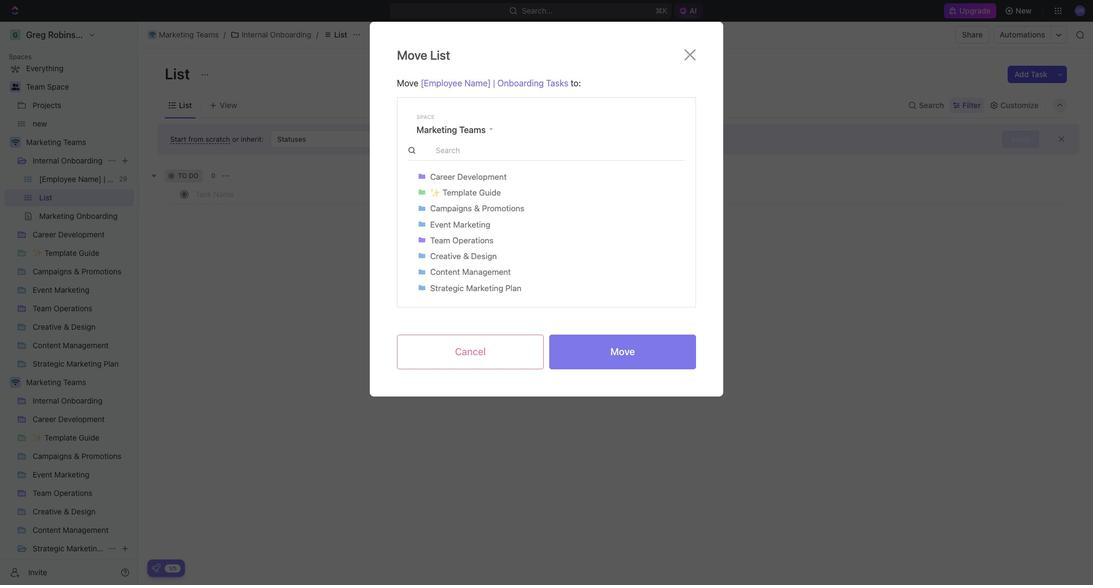 Task type: vqa. For each thing, say whether or not it's contained in the screenshot.
Map
no



Task type: describe. For each thing, give the bounding box(es) containing it.
team for team space
[[26, 82, 45, 91]]

onboarding checklist button element
[[152, 565, 160, 573]]

onboarding checklist button image
[[152, 565, 160, 573]]

move for [employee
[[397, 78, 418, 88]]

1/5
[[169, 565, 177, 572]]

strategic marketing plan inside sidebar navigation
[[33, 544, 119, 554]]

to do
[[178, 172, 199, 180]]

customize button
[[987, 98, 1042, 113]]

1 horizontal spatial internal
[[242, 30, 268, 39]]

new
[[1016, 6, 1032, 15]]

sidebar navigation
[[0, 22, 139, 586]]

to:
[[571, 78, 581, 88]]

career
[[430, 172, 455, 182]]

⌘k
[[656, 6, 667, 15]]

2 vertical spatial marketing teams link
[[26, 374, 132, 392]]

0 vertical spatial onboarding
[[270, 30, 311, 39]]

creative
[[430, 251, 461, 261]]

career development
[[430, 172, 507, 182]]

& for campaigns
[[474, 204, 480, 213]]

share
[[962, 30, 983, 39]]

tree inside sidebar navigation
[[4, 60, 134, 586]]

or
[[232, 135, 239, 143]]

move [employee name] | onboarding tasks to:
[[397, 78, 581, 88]]

start from scratch link
[[170, 135, 230, 144]]

add
[[1015, 70, 1029, 79]]

name]
[[465, 78, 491, 88]]

Task Name text field
[[195, 185, 513, 203]]

1 vertical spatial internal onboarding link
[[33, 152, 103, 170]]

strategic inside sidebar navigation
[[33, 544, 64, 554]]

event
[[430, 220, 451, 229]]

cancel
[[455, 347, 486, 358]]

0 vertical spatial internal onboarding link
[[228, 28, 314, 41]]

|
[[493, 78, 495, 88]]

move inside button
[[610, 347, 635, 358]]

team for team operations
[[430, 235, 450, 245]]

search
[[919, 100, 944, 110]]

onboarding inside move list dialog
[[497, 78, 544, 88]]

share button
[[956, 26, 990, 44]]

task
[[1031, 70, 1048, 79]]

✨
[[430, 188, 441, 198]]

creative & design
[[430, 251, 497, 261]]

new button
[[1001, 2, 1038, 20]]

strategic marketing plan link
[[33, 541, 119, 558]]

start from scratch or inherit:
[[170, 135, 264, 143]]

strategic inside move list dialog
[[430, 283, 464, 293]]

upgrade
[[960, 6, 991, 15]]

search button
[[905, 98, 948, 113]]

guide
[[479, 188, 501, 198]]

cancel button
[[397, 335, 544, 370]]

move list
[[397, 48, 450, 63]]

content
[[430, 267, 460, 277]]

operations
[[453, 235, 494, 245]]

wifi image inside marketing teams link
[[149, 32, 156, 38]]

team space
[[26, 82, 69, 91]]

to
[[178, 172, 187, 180]]



Task type: locate. For each thing, give the bounding box(es) containing it.
1 horizontal spatial &
[[474, 204, 480, 213]]

2 horizontal spatial onboarding
[[497, 78, 544, 88]]

internal inside sidebar navigation
[[33, 156, 59, 165]]

1 horizontal spatial strategic
[[430, 283, 464, 293]]

0 horizontal spatial list link
[[177, 98, 192, 113]]

0 horizontal spatial wifi image
[[11, 139, 19, 146]]

space inside move list dialog
[[417, 114, 435, 120]]

plan inside move list dialog
[[506, 283, 522, 293]]

do
[[189, 172, 199, 180]]

0 vertical spatial internal
[[242, 30, 268, 39]]

0 vertical spatial marketing teams link
[[145, 28, 221, 41]]

1 vertical spatial internal
[[33, 156, 59, 165]]

0 vertical spatial team
[[26, 82, 45, 91]]

0 horizontal spatial plan
[[104, 544, 119, 554]]

development
[[457, 172, 507, 182]]

1 vertical spatial space
[[417, 114, 435, 120]]

marketing teams link
[[145, 28, 221, 41], [26, 134, 132, 151], [26, 374, 132, 392]]

0 vertical spatial strategic
[[430, 283, 464, 293]]

1 vertical spatial onboarding
[[497, 78, 544, 88]]

move for list
[[397, 48, 427, 63]]

1 vertical spatial team
[[430, 235, 450, 245]]

plan
[[506, 283, 522, 293], [104, 544, 119, 554]]

1 vertical spatial move
[[397, 78, 418, 88]]

space right user group icon
[[47, 82, 69, 91]]

0 horizontal spatial space
[[47, 82, 69, 91]]

strategic down content
[[430, 283, 464, 293]]

0 vertical spatial internal onboarding
[[242, 30, 311, 39]]

content management
[[430, 267, 511, 277]]

1 horizontal spatial list link
[[321, 28, 350, 41]]

internal onboarding link
[[228, 28, 314, 41], [33, 152, 103, 170]]

marketing teams button
[[417, 122, 668, 138]]

2 vertical spatial move
[[610, 347, 635, 358]]

design
[[471, 251, 497, 261]]

list inside dialog
[[430, 48, 450, 63]]

1 vertical spatial plan
[[104, 544, 119, 554]]

space down [employee
[[417, 114, 435, 120]]

0 horizontal spatial internal onboarding link
[[33, 152, 103, 170]]

tree containing team space
[[4, 60, 134, 586]]

teams
[[196, 30, 219, 39], [459, 125, 486, 135], [63, 138, 86, 147], [63, 378, 86, 387]]

1 horizontal spatial team
[[430, 235, 450, 245]]

event marketing
[[430, 220, 490, 229]]

0 vertical spatial strategic marketing plan
[[430, 283, 522, 293]]

management
[[462, 267, 511, 277]]

✨ template guide
[[430, 188, 501, 198]]

1 vertical spatial &
[[463, 251, 469, 261]]

strategic marketing plan up invite
[[33, 544, 119, 554]]

0 horizontal spatial internal onboarding
[[33, 156, 102, 165]]

marketing
[[159, 30, 194, 39], [417, 125, 457, 135], [26, 138, 61, 147], [453, 220, 490, 229], [466, 283, 503, 293], [26, 378, 61, 387], [67, 544, 102, 554]]

1 horizontal spatial space
[[417, 114, 435, 120]]

team operations
[[430, 235, 494, 245]]

teams inside dropdown button
[[459, 125, 486, 135]]

1 vertical spatial internal onboarding
[[33, 156, 102, 165]]

user group image
[[11, 84, 19, 90]]

team inside move list dialog
[[430, 235, 450, 245]]

0 vertical spatial wifi image
[[149, 32, 156, 38]]

0 horizontal spatial team
[[26, 82, 45, 91]]

wifi image inside sidebar navigation
[[11, 139, 19, 146]]

internal onboarding
[[242, 30, 311, 39], [33, 156, 102, 165]]

0 vertical spatial space
[[47, 82, 69, 91]]

wifi image
[[149, 32, 156, 38], [11, 139, 19, 146]]

internal
[[242, 30, 268, 39], [33, 156, 59, 165]]

add task button
[[1008, 66, 1054, 83]]

0 vertical spatial plan
[[506, 283, 522, 293]]

2 / from the left
[[316, 30, 319, 39]]

Search text field
[[408, 141, 685, 160]]

0 horizontal spatial strategic marketing plan
[[33, 544, 119, 554]]

strategic up invite
[[33, 544, 64, 554]]

marketing teams inside dropdown button
[[417, 125, 486, 135]]

1 horizontal spatial internal onboarding link
[[228, 28, 314, 41]]

1 horizontal spatial strategic marketing plan
[[430, 283, 522, 293]]

search...
[[522, 6, 553, 15]]

0 vertical spatial move
[[397, 48, 427, 63]]

[employee
[[421, 78, 462, 88]]

onboarding
[[270, 30, 311, 39], [497, 78, 544, 88], [61, 156, 102, 165]]

0 horizontal spatial /
[[224, 30, 226, 39]]

team inside sidebar navigation
[[26, 82, 45, 91]]

1 vertical spatial strategic
[[33, 544, 64, 554]]

& down ✨ template guide at the left top
[[474, 204, 480, 213]]

space inside sidebar navigation
[[47, 82, 69, 91]]

campaigns
[[430, 204, 472, 213]]

move button
[[549, 335, 696, 370]]

move list dialog
[[370, 22, 723, 397]]

invite
[[28, 568, 47, 577]]

tree
[[4, 60, 134, 586]]

2 vertical spatial onboarding
[[61, 156, 102, 165]]

spaces
[[9, 53, 32, 61]]

promotions
[[482, 204, 525, 213]]

from
[[188, 135, 204, 143]]

strategic marketing plan down content management
[[430, 283, 522, 293]]

team right user group icon
[[26, 82, 45, 91]]

team down event
[[430, 235, 450, 245]]

/
[[224, 30, 226, 39], [316, 30, 319, 39]]

onboarding inside sidebar navigation
[[61, 156, 102, 165]]

1 horizontal spatial onboarding
[[270, 30, 311, 39]]

internal onboarding inside sidebar navigation
[[33, 156, 102, 165]]

0 vertical spatial list link
[[321, 28, 350, 41]]

list
[[334, 30, 347, 39], [430, 48, 450, 63], [165, 65, 193, 83], [179, 100, 192, 110]]

space
[[47, 82, 69, 91], [417, 114, 435, 120]]

start
[[170, 135, 186, 143]]

wifi image
[[11, 380, 19, 386]]

strategic
[[430, 283, 464, 293], [33, 544, 64, 554]]

0 horizontal spatial strategic
[[33, 544, 64, 554]]

automations
[[1000, 30, 1045, 39]]

move
[[397, 48, 427, 63], [397, 78, 418, 88], [610, 347, 635, 358]]

0 horizontal spatial internal
[[33, 156, 59, 165]]

& down team operations
[[463, 251, 469, 261]]

1 horizontal spatial wifi image
[[149, 32, 156, 38]]

marketing inside dropdown button
[[417, 125, 457, 135]]

add task
[[1015, 70, 1048, 79]]

1 / from the left
[[224, 30, 226, 39]]

campaigns & promotions
[[430, 204, 525, 213]]

1 vertical spatial list link
[[177, 98, 192, 113]]

team
[[26, 82, 45, 91], [430, 235, 450, 245]]

0 horizontal spatial &
[[463, 251, 469, 261]]

tasks
[[546, 78, 568, 88]]

1 vertical spatial wifi image
[[11, 139, 19, 146]]

1 horizontal spatial /
[[316, 30, 319, 39]]

scratch
[[206, 135, 230, 143]]

marketing teams
[[159, 30, 219, 39], [417, 125, 486, 135], [26, 138, 86, 147], [26, 378, 86, 387]]

1 horizontal spatial internal onboarding
[[242, 30, 311, 39]]

template
[[443, 188, 477, 198]]

customize
[[1001, 100, 1039, 110]]

team space link
[[26, 78, 132, 96]]

0
[[211, 172, 215, 180]]

1 horizontal spatial plan
[[506, 283, 522, 293]]

list link
[[321, 28, 350, 41], [177, 98, 192, 113]]

strategic marketing plan
[[430, 283, 522, 293], [33, 544, 119, 554]]

1 vertical spatial strategic marketing plan
[[33, 544, 119, 554]]

strategic marketing plan inside move list dialog
[[430, 283, 522, 293]]

automations button
[[994, 27, 1051, 43]]

upgrade link
[[944, 3, 996, 18]]

plan inside sidebar navigation
[[104, 544, 119, 554]]

0 vertical spatial &
[[474, 204, 480, 213]]

& for creative
[[463, 251, 469, 261]]

&
[[474, 204, 480, 213], [463, 251, 469, 261]]

1 vertical spatial marketing teams link
[[26, 134, 132, 151]]

0 horizontal spatial onboarding
[[61, 156, 102, 165]]

inherit:
[[241, 135, 264, 143]]



